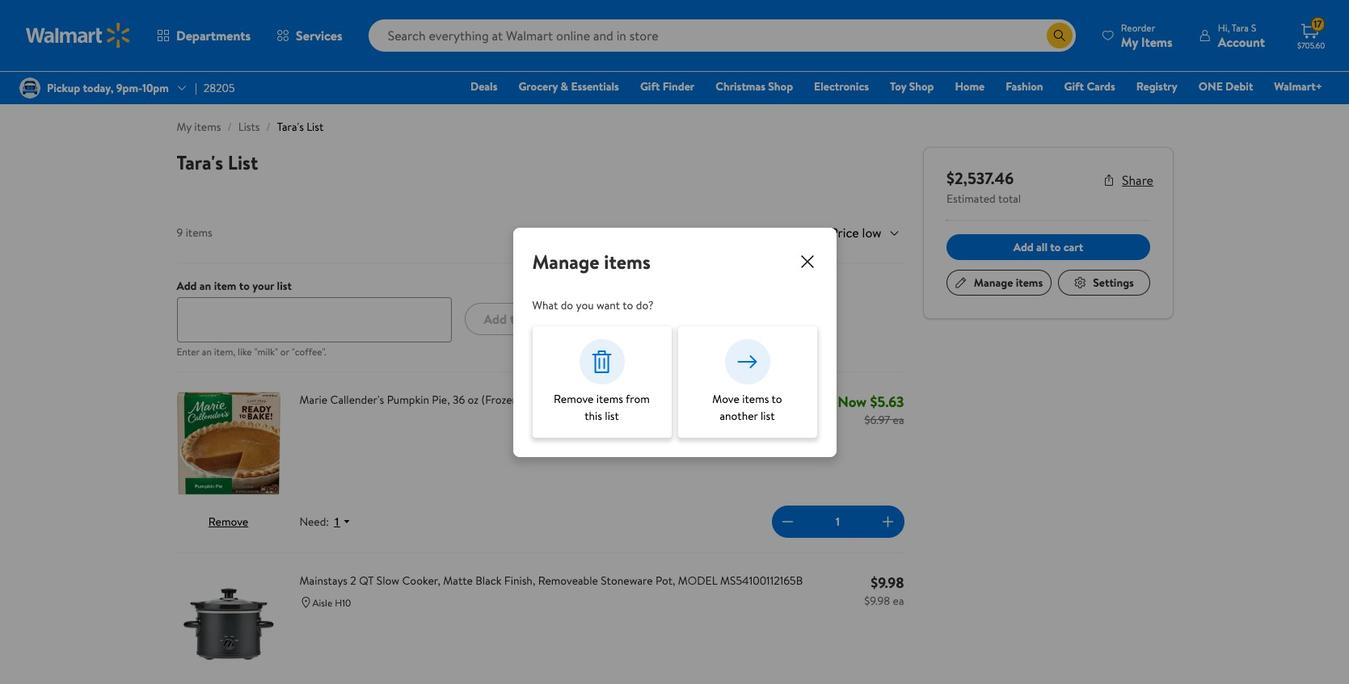 Task type: locate. For each thing, give the bounding box(es) containing it.
1 horizontal spatial shop
[[909, 78, 934, 95]]

move
[[713, 391, 740, 407]]

list right your
[[277, 278, 292, 295]]

gift cards
[[1064, 78, 1116, 95]]

/
[[228, 119, 232, 135], [266, 119, 271, 135]]

Walmart Site-Wide search field
[[368, 19, 1076, 52]]

1 horizontal spatial remove
[[554, 391, 594, 407]]

0 horizontal spatial shop
[[768, 78, 793, 95]]

1 horizontal spatial add
[[484, 311, 507, 328]]

grocery & essentials
[[519, 78, 619, 95]]

aisle h10
[[312, 597, 351, 611]]

remove inside "remove items from this list"
[[554, 391, 594, 407]]

this
[[585, 408, 602, 424]]

estimated
[[946, 191, 996, 207]]

electronics
[[814, 78, 869, 95]]

manage items inside dialog
[[532, 248, 651, 275]]

/ right "lists"
[[266, 119, 271, 135]]

items up this
[[597, 391, 623, 407]]

ea down increase quantity marie callender's pumpkin pie, 36 oz (frozen), current quantity 1 icon
[[893, 594, 904, 610]]

my items link
[[177, 119, 221, 135]]

1 horizontal spatial manage
[[974, 275, 1013, 291]]

(frozen)
[[481, 392, 522, 409]]

$705.60
[[1298, 40, 1325, 51]]

an left item
[[200, 278, 211, 295]]

walmart+ link
[[1267, 78, 1330, 95]]

share
[[1122, 171, 1153, 189]]

cart
[[1063, 239, 1083, 255]]

add left all
[[1013, 239, 1033, 255]]

list right another
[[761, 408, 775, 424]]

0 horizontal spatial gift
[[640, 78, 660, 95]]

to right all
[[1050, 239, 1061, 255]]

manage items down all
[[974, 275, 1043, 291]]

manage items
[[532, 248, 651, 275], [974, 275, 1043, 291]]

gift for gift cards
[[1064, 78, 1084, 95]]

2 vertical spatial add
[[484, 311, 507, 328]]

ms54100112165b
[[720, 574, 803, 590]]

0 vertical spatial add
[[1013, 239, 1033, 255]]

0 horizontal spatial manage
[[532, 248, 600, 275]]

tara's list link
[[277, 119, 324, 135]]

1 horizontal spatial manage items
[[974, 275, 1043, 291]]

1 vertical spatial an
[[202, 346, 212, 359]]

to left what
[[510, 311, 522, 328]]

callender's
[[330, 392, 384, 409]]

mainstays 2 qt slow cooker, matte black finish, removeable stoneware pot, model ms54100112165b link
[[300, 574, 844, 591]]

list
[[307, 119, 324, 135], [228, 149, 258, 176]]

slow
[[377, 574, 400, 590]]

an for enter
[[202, 346, 212, 359]]

shop
[[768, 78, 793, 95], [909, 78, 934, 95]]

add inside button
[[484, 311, 507, 328]]

9
[[177, 225, 183, 241]]

manage items up what do you want to do?
[[532, 248, 651, 275]]

add for add all to cart
[[1013, 239, 1033, 255]]

2 horizontal spatial add
[[1013, 239, 1033, 255]]

1 vertical spatial add
[[177, 278, 197, 295]]

shop right christmas
[[768, 78, 793, 95]]

add left item
[[177, 278, 197, 295]]

items
[[194, 119, 221, 135], [186, 225, 212, 241], [604, 248, 651, 275], [1016, 275, 1043, 291], [597, 391, 623, 407], [742, 391, 769, 407]]

1 ea from the top
[[893, 413, 904, 429]]

"milk"
[[254, 346, 278, 359]]

list down "lists"
[[228, 149, 258, 176]]

item
[[214, 278, 236, 295]]

1 vertical spatial list
[[228, 149, 258, 176]]

pot,
[[656, 574, 675, 590]]

to right move on the right
[[772, 391, 782, 407]]

/ left "lists"
[[228, 119, 232, 135]]

0 vertical spatial ea
[[893, 413, 904, 429]]

finder
[[663, 78, 695, 95]]

shop right toy
[[909, 78, 934, 95]]

$9.98
[[871, 574, 904, 594], [865, 594, 890, 610]]

2 gift from the left
[[1064, 78, 1084, 95]]

1 vertical spatial tara's
[[177, 149, 223, 176]]

1 shop from the left
[[768, 78, 793, 95]]

0 vertical spatial an
[[200, 278, 211, 295]]

manage up do
[[532, 248, 600, 275]]

$6.97
[[865, 413, 890, 429]]

2 shop from the left
[[909, 78, 934, 95]]

oz
[[468, 392, 479, 409]]

1 vertical spatial ea
[[893, 594, 904, 610]]

0 vertical spatial remove
[[554, 391, 594, 407]]

matte
[[443, 574, 473, 590]]

black
[[476, 574, 502, 590]]

$2,537.46 estimated total
[[946, 167, 1021, 207]]

move items to another list button
[[678, 326, 817, 438]]

item,
[[214, 346, 235, 359]]

another
[[720, 408, 758, 424]]

gift left finder
[[640, 78, 660, 95]]

1 horizontal spatial /
[[266, 119, 271, 135]]

add for add an item to your list
[[177, 278, 197, 295]]

manage down add all to cart 'button'
[[974, 275, 1013, 291]]

removeable
[[538, 574, 598, 590]]

0 horizontal spatial add
[[177, 278, 197, 295]]

now $5.63 $6.97 ea
[[838, 392, 904, 429]]

to inside button
[[510, 311, 522, 328]]

shop for toy shop
[[909, 78, 934, 95]]

gift
[[640, 78, 660, 95], [1064, 78, 1084, 95]]

1 gift from the left
[[640, 78, 660, 95]]

0 horizontal spatial remove
[[208, 515, 248, 531]]

ea
[[893, 413, 904, 429], [893, 594, 904, 610]]

share button
[[1102, 171, 1153, 189]]

ea inside $9.98 $9.98 ea
[[893, 594, 904, 610]]

one
[[1199, 78, 1223, 95]]

gift finder link
[[633, 78, 702, 95]]

items up another
[[742, 391, 769, 407]]

shop for christmas shop
[[768, 78, 793, 95]]

add for add to list
[[484, 311, 507, 328]]

gift left cards
[[1064, 78, 1084, 95]]

gift inside 'link'
[[640, 78, 660, 95]]

deals
[[471, 78, 498, 95]]

add to list
[[484, 311, 542, 328]]

mainstays 2 qt slow cooker, matte black finish, removeable stoneware pot, model ms54100112165b
[[300, 574, 803, 590]]

an left "item,"
[[202, 346, 212, 359]]

remove for remove items from this list
[[554, 391, 594, 407]]

1 vertical spatial remove
[[208, 515, 248, 531]]

an
[[200, 278, 211, 295], [202, 346, 212, 359]]

1 horizontal spatial tara's
[[277, 119, 304, 135]]

gift for gift finder
[[640, 78, 660, 95]]

0 horizontal spatial tara's
[[177, 149, 223, 176]]

marie callender's pumpkin pie, 36 oz (frozen) link
[[300, 392, 835, 409]]

like
[[238, 346, 252, 359]]

essentials
[[571, 78, 619, 95]]

items right my
[[194, 119, 221, 135]]

list right "lists" link
[[307, 119, 324, 135]]

2 ea from the top
[[893, 594, 904, 610]]

qt
[[359, 574, 374, 590]]

fashion
[[1006, 78, 1043, 95]]

list right this
[[605, 408, 619, 424]]

total
[[998, 191, 1021, 207]]

tara's right "lists" link
[[277, 119, 304, 135]]

manage items button
[[946, 270, 1051, 296]]

lists
[[238, 119, 260, 135]]

remove
[[554, 391, 594, 407], [208, 515, 248, 531]]

all
[[1036, 239, 1047, 255]]

items up do?
[[604, 248, 651, 275]]

ea right $6.97
[[893, 413, 904, 429]]

by
[[800, 224, 814, 242]]

remove button
[[208, 515, 248, 531]]

fashion link
[[999, 78, 1051, 95]]

1 horizontal spatial gift
[[1064, 78, 1084, 95]]

0 vertical spatial list
[[307, 119, 324, 135]]

pie,
[[432, 392, 450, 409]]

0 horizontal spatial list
[[228, 149, 258, 176]]

aisle
[[312, 597, 333, 611]]

what
[[532, 297, 558, 313]]

0 horizontal spatial manage items
[[532, 248, 651, 275]]

marie
[[300, 392, 328, 409]]

to
[[1050, 239, 1061, 255], [239, 278, 250, 295], [623, 297, 633, 313], [510, 311, 522, 328], [772, 391, 782, 407]]

your
[[252, 278, 274, 295]]

0 horizontal spatial /
[[228, 119, 232, 135]]

my items / lists / tara's list
[[177, 119, 324, 135]]

add inside 'button'
[[1013, 239, 1033, 255]]

$5.63
[[870, 392, 904, 413]]

deals link
[[463, 78, 505, 95]]

manage items inside button
[[974, 275, 1043, 291]]

add left what
[[484, 311, 507, 328]]

one debit
[[1199, 78, 1253, 95]]

list inside "remove items from this list"
[[605, 408, 619, 424]]

tara's down my items link
[[177, 149, 223, 176]]

items down all
[[1016, 275, 1043, 291]]



Task type: vqa. For each thing, say whether or not it's contained in the screenshot.
Apple Watch Series 8 Gps 45Mm (Product)Red Aluminum Case With (Product)Red Sport Band - S/M - Image 3 Of 9
no



Task type: describe. For each thing, give the bounding box(es) containing it.
decrease quantity marie callender's pumpkin pie, 36 oz (frozen), current quantity 1 image
[[778, 513, 798, 532]]

marie callender's pumpkin pie, 36 oz (frozen)
[[300, 392, 522, 409]]

toy shop
[[890, 78, 934, 95]]

manage inside button
[[974, 275, 1013, 291]]

walmart+
[[1275, 78, 1323, 95]]

cards
[[1087, 78, 1116, 95]]

add an item to your list
[[177, 278, 292, 295]]

manage inside dialog
[[532, 248, 600, 275]]

Search search field
[[368, 19, 1076, 52]]

h10
[[335, 597, 351, 611]]

home link
[[948, 78, 992, 95]]

close dialog image
[[798, 252, 817, 271]]

to inside 'button'
[[1050, 239, 1061, 255]]

one debit link
[[1192, 78, 1261, 95]]

need:
[[300, 515, 329, 531]]

to left your
[[239, 278, 250, 295]]

increase quantity marie callender's pumpkin pie, 36 oz (frozen), current quantity 1 image
[[878, 513, 898, 532]]

remove items from this list
[[554, 391, 650, 424]]

pumpkin
[[387, 392, 429, 409]]

add all to cart button
[[946, 234, 1150, 260]]

lists link
[[238, 119, 260, 135]]

items inside "move items to another list"
[[742, 391, 769, 407]]

what do you want to do?
[[532, 297, 654, 313]]

9 items
[[177, 225, 212, 241]]

add to list button
[[464, 304, 562, 336]]

to inside "move items to another list"
[[772, 391, 782, 407]]

add all to cart
[[1013, 239, 1083, 255]]

Add an item to your list text field
[[177, 298, 452, 343]]

enter
[[177, 346, 200, 359]]

"coffee".
[[292, 346, 326, 359]]

walmart image
[[26, 23, 131, 49]]

&
[[561, 78, 568, 95]]

electronics link
[[807, 78, 876, 95]]

an for add
[[200, 278, 211, 295]]

christmas shop
[[716, 78, 793, 95]]

17
[[1314, 17, 1322, 31]]

you
[[576, 297, 594, 313]]

registry
[[1137, 78, 1178, 95]]

1
[[836, 515, 840, 531]]

settings
[[1093, 275, 1134, 291]]

items inside "remove items from this list"
[[597, 391, 623, 407]]

remove items from this list button
[[532, 326, 671, 438]]

gift finder
[[640, 78, 695, 95]]

items right the "9"
[[186, 225, 212, 241]]

move items to another list
[[713, 391, 782, 424]]

1 horizontal spatial list
[[307, 119, 324, 135]]

do?
[[636, 297, 654, 313]]

grocery
[[519, 78, 558, 95]]

home
[[955, 78, 985, 95]]

0 vertical spatial tara's
[[277, 119, 304, 135]]

2
[[350, 574, 356, 590]]

stoneware
[[601, 574, 653, 590]]

christmas shop link
[[709, 78, 801, 95]]

list inside "move items to another list"
[[761, 408, 775, 424]]

or
[[280, 346, 289, 359]]

to left do?
[[623, 297, 633, 313]]

36
[[453, 392, 465, 409]]

remove for the remove button
[[208, 515, 248, 531]]

2 / from the left
[[266, 119, 271, 135]]

mainstays
[[300, 574, 348, 590]]

enter an item, like "milk" or "coffee".
[[177, 346, 326, 359]]

ea inside now $5.63 $6.97 ea
[[893, 413, 904, 429]]

$9.98 $9.98 ea
[[865, 574, 904, 610]]

do
[[561, 297, 573, 313]]

model
[[678, 574, 718, 590]]

debit
[[1226, 78, 1253, 95]]

registry link
[[1129, 78, 1185, 95]]

sort by
[[773, 224, 814, 242]]

sort
[[773, 224, 797, 242]]

tara's list
[[177, 149, 258, 176]]

toy
[[890, 78, 907, 95]]

list left do
[[525, 311, 542, 328]]

christmas
[[716, 78, 766, 95]]

finish,
[[504, 574, 535, 590]]

manage items dialog
[[513, 228, 836, 457]]

toy shop link
[[883, 78, 941, 95]]

1 / from the left
[[228, 119, 232, 135]]

from
[[626, 391, 650, 407]]

settings button
[[1058, 270, 1150, 296]]

my
[[177, 119, 192, 135]]

cooker,
[[402, 574, 441, 590]]



